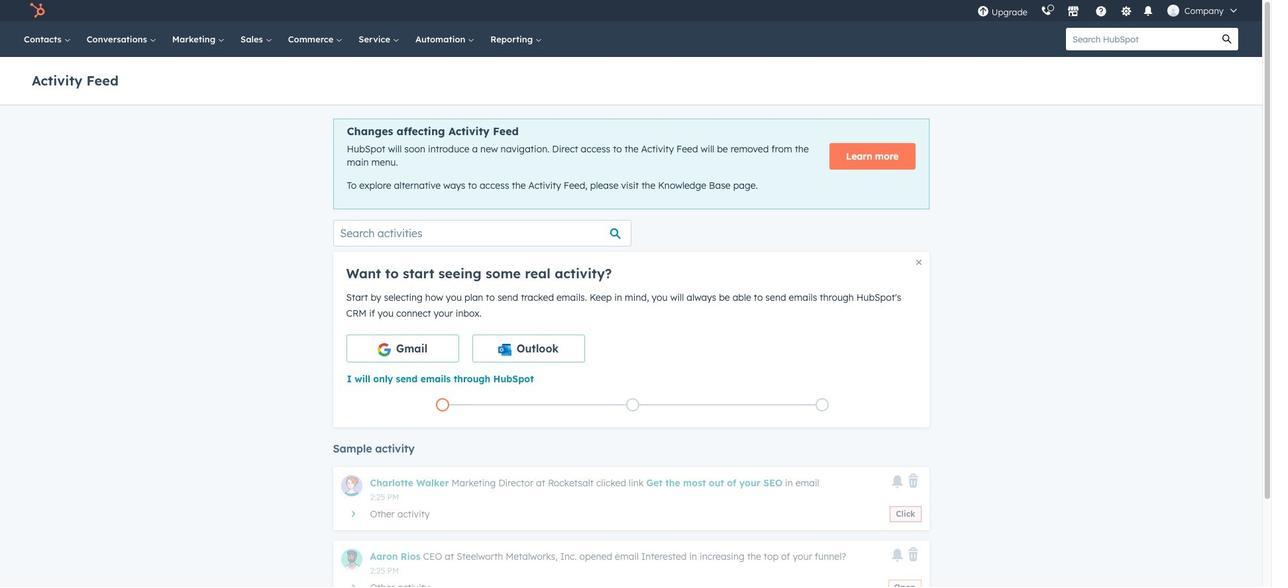 Task type: vqa. For each thing, say whether or not it's contained in the screenshot.
onboarding.steps.finalStep.title icon
yes



Task type: locate. For each thing, give the bounding box(es) containing it.
Search activities search field
[[333, 220, 631, 246]]

menu
[[971, 0, 1247, 21]]

None checkbox
[[346, 335, 459, 362]]

close image
[[916, 260, 922, 265]]

jacob simon image
[[1168, 5, 1180, 17]]

Search HubSpot search field
[[1066, 28, 1216, 50]]

None checkbox
[[472, 335, 585, 362]]

list
[[348, 396, 918, 414]]



Task type: describe. For each thing, give the bounding box(es) containing it.
onboarding.steps.finalstep.title image
[[819, 402, 826, 409]]

onboarding.steps.sendtrackedemailingmail.title image
[[629, 402, 636, 409]]

marketplaces image
[[1068, 6, 1079, 18]]



